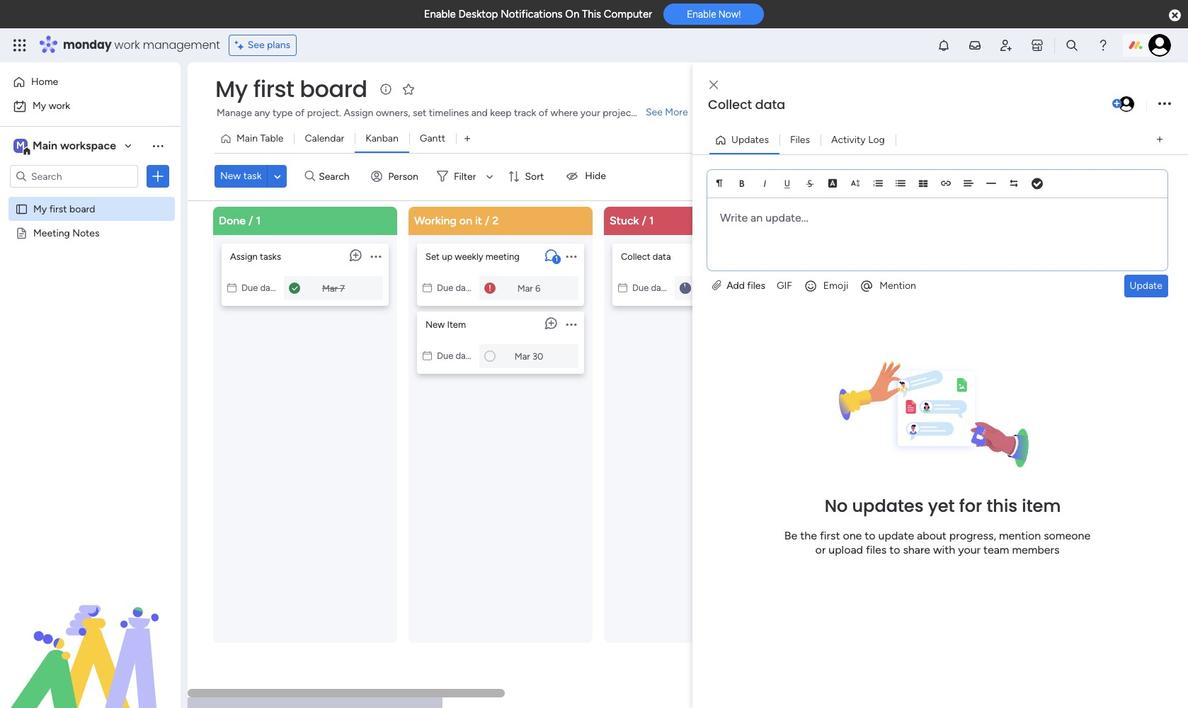 Task type: describe. For each thing, give the bounding box(es) containing it.
search everything image
[[1066, 38, 1080, 52]]

gantt button
[[409, 128, 456, 150]]

activity
[[832, 134, 866, 146]]

main table button
[[215, 128, 294, 150]]

emoji
[[824, 280, 849, 292]]

v2 calendar view small outline image
[[423, 350, 432, 361]]

0 horizontal spatial collect
[[621, 251, 651, 262]]

project.
[[307, 107, 341, 119]]

date for mar 7
[[260, 282, 279, 293]]

my inside option
[[33, 100, 46, 112]]

main for main workspace
[[33, 139, 57, 152]]

new task button
[[215, 165, 267, 188]]

update button
[[1125, 275, 1169, 297]]

updates
[[853, 494, 924, 518]]

assign inside row group
[[230, 251, 258, 262]]

m
[[16, 140, 25, 152]]

mar 7
[[322, 283, 345, 293]]

table
[[260, 132, 284, 145]]

update
[[1130, 280, 1163, 292]]

working on it / 2
[[414, 214, 499, 227]]

public board image for my first board
[[15, 202, 28, 215]]

due date left dapulse attachment image
[[633, 282, 670, 293]]

1 horizontal spatial board
[[300, 73, 367, 105]]

my first board inside list box
[[33, 203, 95, 215]]

progress,
[[950, 529, 997, 542]]

date for mar 6
[[456, 282, 474, 293]]

home option
[[9, 71, 172, 94]]

one
[[843, 529, 862, 542]]

with
[[934, 543, 956, 557]]

1 for stuck / 1
[[650, 214, 654, 227]]

main workspace
[[33, 139, 116, 152]]

enable now! button
[[664, 4, 765, 25]]

no
[[825, 494, 848, 518]]

1 inside list box
[[555, 255, 558, 263]]

add
[[727, 280, 745, 292]]

monday marketplace image
[[1031, 38, 1045, 52]]

0 horizontal spatial kendall parks image
[[1118, 95, 1136, 113]]

person
[[388, 171, 419, 183]]

mar for mar 7
[[322, 283, 338, 293]]

project
[[603, 107, 635, 119]]

0 horizontal spatial to
[[865, 529, 876, 542]]

/ for done
[[249, 214, 253, 227]]

invite members image
[[1000, 38, 1014, 52]]

size image
[[851, 178, 861, 188]]

for
[[960, 494, 983, 518]]

table image
[[919, 178, 929, 188]]

gif
[[777, 280, 793, 292]]

kanban button
[[355, 128, 409, 150]]

due down stuck / 1
[[633, 282, 649, 293]]

due date for mar 30
[[437, 350, 474, 361]]

members
[[1013, 543, 1060, 557]]

monday work management
[[63, 37, 220, 53]]

filter button
[[431, 165, 498, 188]]

angle down image
[[274, 171, 281, 182]]

see plans button
[[229, 35, 297, 56]]

list box containing my first board
[[0, 194, 181, 436]]

set up weekly meeting
[[426, 251, 520, 262]]

upload
[[829, 543, 864, 557]]

set
[[426, 251, 440, 262]]

update
[[879, 529, 915, 542]]

set
[[413, 107, 427, 119]]

stuck
[[610, 214, 639, 227]]

kanban
[[366, 132, 399, 145]]

1 horizontal spatial add view image
[[1158, 135, 1163, 145]]

item
[[1023, 494, 1062, 518]]

&bull; bullets image
[[896, 178, 906, 188]]

date left dapulse attachment image
[[651, 282, 670, 293]]

home
[[31, 76, 58, 88]]

0 horizontal spatial your
[[581, 107, 601, 119]]

share
[[904, 543, 931, 557]]

lottie animation element
[[0, 565, 181, 708]]

log
[[869, 134, 885, 146]]

about
[[918, 529, 947, 542]]

enable now!
[[687, 9, 741, 20]]

where
[[551, 107, 578, 119]]

now!
[[719, 9, 741, 20]]

or
[[816, 543, 826, 557]]

someone
[[1044, 529, 1091, 542]]

this
[[987, 494, 1018, 518]]

0 vertical spatial first
[[253, 73, 294, 105]]

task
[[244, 170, 262, 182]]

up
[[442, 251, 453, 262]]

update feed image
[[968, 38, 983, 52]]

add to favorites image
[[401, 82, 416, 96]]

my work option
[[9, 95, 172, 118]]

due for mar 7
[[242, 282, 258, 293]]

notes
[[72, 227, 100, 239]]

calendar button
[[294, 128, 355, 150]]

see for see more
[[646, 106, 663, 118]]

tasks
[[260, 251, 281, 262]]

assign tasks
[[230, 251, 281, 262]]

type
[[273, 107, 293, 119]]

files button
[[780, 129, 821, 151]]

no updates yet for this item
[[825, 494, 1062, 518]]

manage any type of project. assign owners, set timelines and keep track of where your project stands.
[[217, 107, 669, 119]]

yet
[[929, 494, 955, 518]]

1 horizontal spatial options image
[[566, 311, 577, 337]]

timelines
[[429, 107, 469, 119]]

see plans
[[248, 39, 291, 51]]

collect inside 'field'
[[708, 96, 752, 113]]

/ for stuck
[[642, 214, 647, 227]]

my work
[[33, 100, 70, 112]]

see for see plans
[[248, 39, 265, 51]]

new for new task
[[220, 170, 241, 182]]

work for my
[[49, 100, 70, 112]]

it
[[475, 214, 482, 227]]

bold image
[[738, 178, 747, 188]]

desktop
[[459, 8, 498, 21]]

calendar
[[305, 132, 345, 145]]

activity log
[[832, 134, 885, 146]]

1 horizontal spatial assign
[[344, 107, 374, 119]]

more
[[665, 106, 688, 118]]

computer
[[604, 8, 653, 21]]

options image for mar 7
[[371, 243, 382, 269]]

mention button
[[855, 275, 922, 297]]

enable desktop notifications on this computer
[[424, 8, 653, 21]]



Task type: vqa. For each thing, say whether or not it's contained in the screenshot.
the Table "icon"
yes



Task type: locate. For each thing, give the bounding box(es) containing it.
new inside button
[[220, 170, 241, 182]]

My first board field
[[212, 73, 371, 105]]

arrow down image
[[481, 168, 498, 185]]

options image left the set
[[371, 243, 382, 269]]

due right v2 calendar view small outline icon
[[437, 350, 454, 361]]

mention
[[1000, 529, 1042, 542]]

0 vertical spatial my first board
[[215, 73, 367, 105]]

due date for mar 6
[[437, 282, 474, 293]]

1 vertical spatial assign
[[230, 251, 258, 262]]

my first board up type
[[215, 73, 367, 105]]

emoji button
[[798, 275, 855, 297]]

to right one
[[865, 529, 876, 542]]

1 horizontal spatial to
[[890, 543, 901, 557]]

collect
[[708, 96, 752, 113], [621, 251, 651, 262]]

collect data up updates
[[708, 96, 786, 113]]

public board image left meeting
[[15, 226, 28, 239]]

0 horizontal spatial of
[[295, 107, 305, 119]]

0 vertical spatial options image
[[151, 169, 165, 183]]

format image
[[715, 178, 725, 188]]

2 / from the left
[[485, 214, 490, 227]]

main table
[[237, 132, 284, 145]]

0 vertical spatial see
[[248, 39, 265, 51]]

first inside be the first one to update about progress, mention someone or upload files to share with your team members
[[820, 529, 841, 542]]

due down assign tasks
[[242, 282, 258, 293]]

any
[[255, 107, 270, 119]]

data
[[756, 96, 786, 113], [653, 251, 671, 262]]

options image right dapulse addbtn image
[[1159, 95, 1172, 114]]

your down progress,
[[959, 543, 981, 557]]

main inside button
[[237, 132, 258, 145]]

files down update
[[866, 543, 887, 557]]

sort button
[[503, 165, 553, 188]]

updates
[[732, 134, 769, 146]]

1 horizontal spatial /
[[485, 214, 490, 227]]

new for new item
[[426, 319, 445, 330]]

1 vertical spatial first
[[49, 203, 67, 215]]

3 / from the left
[[642, 214, 647, 227]]

due date
[[242, 282, 279, 293], [437, 282, 474, 293], [633, 282, 670, 293], [437, 350, 474, 361]]

working
[[414, 214, 457, 227]]

done
[[219, 214, 246, 227]]

2 public board image from the top
[[15, 226, 28, 239]]

0 horizontal spatial /
[[249, 214, 253, 227]]

2 horizontal spatial options image
[[1159, 95, 1172, 114]]

new
[[220, 170, 241, 182], [426, 319, 445, 330]]

dapulse addbtn image
[[1113, 99, 1122, 108]]

files right the add
[[748, 280, 766, 292]]

0 horizontal spatial my first board
[[33, 203, 95, 215]]

row group containing done
[[210, 207, 993, 689]]

1 horizontal spatial list box
[[417, 238, 584, 374]]

0 horizontal spatial options image
[[371, 243, 382, 269]]

collect down stuck / 1
[[621, 251, 651, 262]]

v2 calendar view small outline image down assign tasks
[[227, 282, 237, 293]]

0 horizontal spatial see
[[248, 39, 265, 51]]

main for main table
[[237, 132, 258, 145]]

v2 calendar view small outline image inside list box
[[423, 282, 432, 293]]

gantt
[[420, 132, 446, 145]]

enable for enable now!
[[687, 9, 717, 20]]

v2 search image
[[305, 169, 315, 185]]

1 horizontal spatial enable
[[687, 9, 717, 20]]

meeting notes
[[33, 227, 100, 239]]

new inside list box
[[426, 319, 445, 330]]

collect data down stuck / 1
[[621, 251, 671, 262]]

date for mar 30
[[456, 350, 474, 361]]

0 vertical spatial kendall parks image
[[1149, 34, 1172, 57]]

collect down close image
[[708, 96, 752, 113]]

files inside be the first one to update about progress, mention someone or upload files to share with your team members
[[866, 543, 887, 557]]

monday
[[63, 37, 112, 53]]

1 horizontal spatial options image
[[566, 243, 577, 269]]

item
[[447, 319, 466, 330]]

workspace
[[60, 139, 116, 152]]

assign
[[344, 107, 374, 119], [230, 251, 258, 262]]

keep
[[490, 107, 512, 119]]

first up meeting
[[49, 203, 67, 215]]

0 horizontal spatial list box
[[0, 194, 181, 436]]

0 horizontal spatial files
[[748, 280, 766, 292]]

add view image
[[465, 134, 470, 144], [1158, 135, 1163, 145]]

stuck / 1
[[610, 214, 654, 227]]

options image
[[1159, 95, 1172, 114], [371, 243, 382, 269], [566, 243, 577, 269]]

filter
[[454, 171, 476, 183]]

to down update
[[890, 543, 901, 557]]

mar for mar 30
[[515, 351, 530, 361]]

be
[[785, 529, 798, 542]]

1 horizontal spatial main
[[237, 132, 258, 145]]

work inside option
[[49, 100, 70, 112]]

due date for mar 7
[[242, 282, 279, 293]]

my first board
[[215, 73, 367, 105], [33, 203, 95, 215]]

1 vertical spatial files
[[866, 543, 887, 557]]

help image
[[1097, 38, 1111, 52]]

of right type
[[295, 107, 305, 119]]

0 vertical spatial public board image
[[15, 202, 28, 215]]

0 horizontal spatial add view image
[[465, 134, 470, 144]]

1 right done
[[256, 214, 261, 227]]

v2 calendar view small outline image for done
[[227, 282, 237, 293]]

0 horizontal spatial board
[[69, 203, 95, 215]]

of
[[295, 107, 305, 119], [539, 107, 548, 119]]

work down home
[[49, 100, 70, 112]]

gif button
[[772, 275, 798, 297]]

my first board up meeting notes
[[33, 203, 95, 215]]

workspace selection element
[[13, 137, 118, 156]]

home link
[[9, 71, 172, 94]]

0 vertical spatial files
[[748, 280, 766, 292]]

0 horizontal spatial main
[[33, 139, 57, 152]]

row group
[[210, 207, 993, 689]]

strikethrough image
[[806, 178, 815, 188]]

due for mar 6
[[437, 282, 454, 293]]

0 vertical spatial work
[[114, 37, 140, 53]]

1 horizontal spatial 1
[[555, 255, 558, 263]]

align image
[[964, 178, 974, 188]]

1 vertical spatial kendall parks image
[[1118, 95, 1136, 113]]

my up manage
[[215, 73, 248, 105]]

track
[[514, 107, 537, 119]]

list box containing set up weekly meeting
[[417, 238, 584, 374]]

Search field
[[315, 167, 358, 187]]

work right monday
[[114, 37, 140, 53]]

your inside be the first one to update about progress, mention someone or upload files to share with your team members
[[959, 543, 981, 557]]

add files
[[725, 280, 766, 292]]

first up or at bottom
[[820, 529, 841, 542]]

files
[[791, 134, 811, 146]]

your right where
[[581, 107, 601, 119]]

1 public board image from the top
[[15, 202, 28, 215]]

main right "workspace" icon
[[33, 139, 57, 152]]

rtl ltr image
[[1010, 178, 1019, 188]]

Search in workspace field
[[30, 168, 118, 185]]

1 horizontal spatial collect
[[708, 96, 752, 113]]

your
[[581, 107, 601, 119], [959, 543, 981, 557]]

italic image
[[760, 178, 770, 188]]

enable inside enable now! "button"
[[687, 9, 717, 20]]

1 horizontal spatial first
[[253, 73, 294, 105]]

30
[[533, 351, 544, 361]]

v2 calendar view small outline image
[[227, 282, 237, 293], [423, 282, 432, 293], [619, 282, 628, 293]]

0 horizontal spatial collect data
[[621, 251, 671, 262]]

data inside 'field'
[[756, 96, 786, 113]]

1 horizontal spatial of
[[539, 107, 548, 119]]

person button
[[366, 165, 427, 188]]

/ left 2
[[485, 214, 490, 227]]

line image
[[987, 178, 997, 188]]

v2 calendar view small outline image for stuck
[[619, 282, 628, 293]]

show board description image
[[377, 82, 394, 96]]

mention
[[880, 280, 917, 292]]

due date down assign tasks
[[242, 282, 279, 293]]

2 v2 calendar view small outline image from the left
[[423, 282, 432, 293]]

0 vertical spatial your
[[581, 107, 601, 119]]

collect data inside 'field'
[[708, 96, 786, 113]]

assign left 'tasks'
[[230, 251, 258, 262]]

the
[[801, 529, 818, 542]]

board up project.
[[300, 73, 367, 105]]

1 vertical spatial your
[[959, 543, 981, 557]]

1 v2 calendar view small outline image from the left
[[227, 282, 237, 293]]

dapulse drag 2 image
[[695, 370, 700, 386]]

date down item
[[456, 350, 474, 361]]

kendall parks image
[[1149, 34, 1172, 57], [1118, 95, 1136, 113]]

text color image
[[828, 178, 838, 188]]

main left table
[[237, 132, 258, 145]]

0 vertical spatial collect
[[708, 96, 752, 113]]

see more link
[[645, 106, 690, 120]]

mar
[[322, 283, 338, 293], [518, 283, 533, 293], [515, 351, 530, 361]]

mar for mar 6
[[518, 283, 533, 293]]

7
[[340, 283, 345, 293]]

mar left 30
[[515, 351, 530, 361]]

be the first one to update about progress, mention someone or upload files to share with your team members
[[785, 529, 1091, 557]]

on
[[566, 8, 580, 21]]

1 right stuck
[[650, 214, 654, 227]]

new item
[[426, 319, 466, 330]]

mar 30
[[515, 351, 544, 361]]

activity log button
[[821, 129, 896, 151]]

first up type
[[253, 73, 294, 105]]

due for mar 30
[[437, 350, 454, 361]]

stands.
[[638, 107, 669, 119]]

of right "track"
[[539, 107, 548, 119]]

see left more
[[646, 106, 663, 118]]

underline image
[[783, 178, 793, 188]]

options image for mar 6
[[566, 243, 577, 269]]

1 vertical spatial public board image
[[15, 226, 28, 239]]

select product image
[[13, 38, 27, 52]]

1 for done / 1
[[256, 214, 261, 227]]

option
[[0, 196, 181, 199]]

my up meeting
[[33, 203, 47, 215]]

0 horizontal spatial options image
[[151, 169, 165, 183]]

mar 6
[[518, 283, 541, 293]]

mar left 6
[[518, 283, 533, 293]]

1 vertical spatial data
[[653, 251, 671, 262]]

list box
[[0, 194, 181, 436], [417, 238, 584, 374]]

this
[[582, 8, 602, 21]]

first inside list box
[[49, 203, 67, 215]]

enable left 'now!'
[[687, 9, 717, 20]]

2 of from the left
[[539, 107, 548, 119]]

1 / from the left
[[249, 214, 253, 227]]

1 vertical spatial new
[[426, 319, 445, 330]]

to
[[865, 529, 876, 542], [890, 543, 901, 557]]

public board image for meeting notes
[[15, 226, 28, 239]]

date left v2 overdue deadline icon
[[456, 282, 474, 293]]

date left v2 done deadline image
[[260, 282, 279, 293]]

1 vertical spatial board
[[69, 203, 95, 215]]

dapulse close image
[[1170, 9, 1182, 23]]

0 vertical spatial data
[[756, 96, 786, 113]]

due date down up at the left of page
[[437, 282, 474, 293]]

2 horizontal spatial first
[[820, 529, 841, 542]]

1 horizontal spatial v2 calendar view small outline image
[[423, 282, 432, 293]]

0 vertical spatial collect data
[[708, 96, 786, 113]]

2 horizontal spatial v2 calendar view small outline image
[[619, 282, 628, 293]]

0 horizontal spatial first
[[49, 203, 67, 215]]

2 horizontal spatial 1
[[650, 214, 654, 227]]

files
[[748, 280, 766, 292], [866, 543, 887, 557]]

1 horizontal spatial kendall parks image
[[1149, 34, 1172, 57]]

workspace options image
[[151, 139, 165, 153]]

first
[[253, 73, 294, 105], [49, 203, 67, 215], [820, 529, 841, 542]]

v2 done deadline image
[[289, 281, 300, 295]]

hide
[[585, 170, 606, 182]]

0 horizontal spatial work
[[49, 100, 70, 112]]

0 horizontal spatial data
[[653, 251, 671, 262]]

1 vertical spatial options image
[[566, 311, 577, 337]]

/ right done
[[249, 214, 253, 227]]

work for monday
[[114, 37, 140, 53]]

3 v2 calendar view small outline image from the left
[[619, 282, 628, 293]]

0 vertical spatial assign
[[344, 107, 374, 119]]

notifications image
[[937, 38, 951, 52]]

enable for enable desktop notifications on this computer
[[424, 8, 456, 21]]

see inside see more link
[[646, 106, 663, 118]]

2 horizontal spatial /
[[642, 214, 647, 227]]

1 vertical spatial collect
[[621, 251, 651, 262]]

0 vertical spatial board
[[300, 73, 367, 105]]

due down up at the left of page
[[437, 282, 454, 293]]

1 horizontal spatial new
[[426, 319, 445, 330]]

public board image
[[15, 202, 28, 215], [15, 226, 28, 239]]

1 horizontal spatial files
[[866, 543, 887, 557]]

board up notes
[[69, 203, 95, 215]]

1 vertical spatial see
[[646, 106, 663, 118]]

1 horizontal spatial work
[[114, 37, 140, 53]]

see
[[248, 39, 265, 51], [646, 106, 663, 118]]

1
[[256, 214, 261, 227], [650, 214, 654, 227], [555, 255, 558, 263]]

0 horizontal spatial assign
[[230, 251, 258, 262]]

0 horizontal spatial enable
[[424, 8, 456, 21]]

1 vertical spatial collect data
[[621, 251, 671, 262]]

dapulse attachment image
[[713, 280, 722, 292]]

team
[[984, 543, 1010, 557]]

hide button
[[557, 165, 615, 188]]

/ right stuck
[[642, 214, 647, 227]]

1 vertical spatial to
[[890, 543, 901, 557]]

checklist image
[[1032, 179, 1044, 189]]

workspace image
[[13, 138, 28, 154]]

my inside list box
[[33, 203, 47, 215]]

main inside "workspace selection" element
[[33, 139, 57, 152]]

1 horizontal spatial collect data
[[708, 96, 786, 113]]

v2 calendar view small outline image down the set
[[423, 282, 432, 293]]

1 of from the left
[[295, 107, 305, 119]]

meeting
[[486, 251, 520, 262]]

0 horizontal spatial 1
[[256, 214, 261, 227]]

1 horizontal spatial your
[[959, 543, 981, 557]]

1 horizontal spatial data
[[756, 96, 786, 113]]

1 horizontal spatial see
[[646, 106, 663, 118]]

lottie animation image
[[0, 565, 181, 708]]

link image
[[942, 178, 951, 188]]

1 vertical spatial my first board
[[33, 203, 95, 215]]

new task
[[220, 170, 262, 182]]

1 horizontal spatial my first board
[[215, 73, 367, 105]]

see inside see plans button
[[248, 39, 265, 51]]

new left item
[[426, 319, 445, 330]]

done / 1
[[219, 214, 261, 227]]

0 vertical spatial new
[[220, 170, 241, 182]]

enable left desktop
[[424, 8, 456, 21]]

v2 calendar view small outline image down stuck
[[619, 282, 628, 293]]

public board image down "workspace" icon
[[15, 202, 28, 215]]

assign right project.
[[344, 107, 374, 119]]

options image
[[151, 169, 165, 183], [566, 311, 577, 337]]

date
[[260, 282, 279, 293], [456, 282, 474, 293], [651, 282, 670, 293], [456, 350, 474, 361]]

1. numbers image
[[874, 178, 883, 188]]

due date right v2 calendar view small outline icon
[[437, 350, 474, 361]]

mar left 7
[[322, 283, 338, 293]]

0 horizontal spatial new
[[220, 170, 241, 182]]

and
[[472, 107, 488, 119]]

data down stuck / 1
[[653, 251, 671, 262]]

plans
[[267, 39, 291, 51]]

v2 overdue deadline image
[[485, 281, 496, 295]]

0 horizontal spatial v2 calendar view small outline image
[[227, 282, 237, 293]]

options image right meeting
[[566, 243, 577, 269]]

on
[[460, 214, 473, 227]]

see left plans
[[248, 39, 265, 51]]

see more
[[646, 106, 688, 118]]

0 vertical spatial to
[[865, 529, 876, 542]]

data up updates
[[756, 96, 786, 113]]

new left task
[[220, 170, 241, 182]]

close image
[[710, 80, 718, 90]]

1 right meeting
[[555, 255, 558, 263]]

2
[[493, 214, 499, 227]]

2 vertical spatial first
[[820, 529, 841, 542]]

my down home
[[33, 100, 46, 112]]

1 vertical spatial work
[[49, 100, 70, 112]]

Collect data field
[[705, 96, 1110, 114]]

weekly
[[455, 251, 484, 262]]



